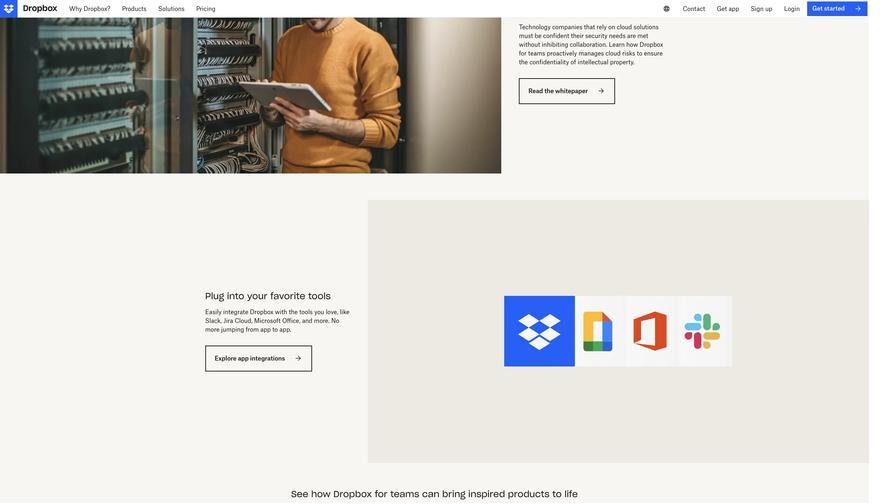 Task type: vqa. For each thing, say whether or not it's contained in the screenshot.
videos
no



Task type: describe. For each thing, give the bounding box(es) containing it.
dropbox?
[[84, 5, 110, 12]]

2 vertical spatial for
[[375, 489, 388, 501]]

into
[[227, 291, 244, 302]]

security
[[610, 5, 649, 17]]

jumping
[[221, 326, 244, 334]]

get app
[[717, 5, 739, 12]]

solutions button
[[152, 0, 190, 18]]

slack,
[[205, 317, 222, 325]]

inhibiting
[[542, 41, 568, 48]]

risks
[[622, 50, 635, 57]]

app for explore app integrations
[[238, 355, 249, 363]]

no
[[331, 317, 339, 325]]

from
[[246, 326, 259, 334]]

see how dropbox for teams can bring inspired products to life
[[291, 489, 578, 501]]

read the whitepaper
[[529, 87, 588, 95]]

app.
[[280, 326, 291, 334]]

confident
[[543, 32, 569, 39]]

the inside technology companies that rely on cloud solutions must be confident their security needs are met without inhibiting collaboration. learn how dropbox for teams proactively manages cloud risks to ensure the confidentiality of intellectual property.
[[519, 58, 528, 66]]

solutions
[[634, 23, 659, 31]]

sign up
[[751, 5, 773, 12]]

be
[[535, 32, 542, 39]]

explore app integrations
[[215, 355, 285, 363]]

to inside "easily integrate dropbox with the tools you love, like slack, jira cloud, microsoft office, and more. no more jumping from app to app."
[[272, 326, 278, 334]]

why
[[69, 5, 82, 12]]

their
[[571, 32, 584, 39]]

more
[[205, 326, 220, 334]]

read
[[529, 87, 543, 95]]

plug into your favorite tools
[[205, 291, 331, 302]]

that
[[584, 23, 595, 31]]

why dropbox? button
[[63, 0, 116, 18]]

contact button
[[677, 0, 711, 18]]

1 vertical spatial the
[[545, 87, 554, 95]]

must
[[519, 32, 533, 39]]

dropbox inside "easily integrate dropbox with the tools you love, like slack, jira cloud, microsoft office, and more. no more jumping from app to app."
[[250, 309, 273, 316]]

easily
[[205, 309, 222, 316]]

app inside "easily integrate dropbox with the tools you love, like slack, jira cloud, microsoft office, and more. no more jumping from app to app."
[[260, 326, 271, 334]]

confidentiality
[[529, 58, 569, 66]]

technology
[[519, 23, 551, 31]]

whitepaper
[[555, 87, 588, 95]]

explore app integrations link
[[205, 346, 312, 372]]

office,
[[282, 317, 300, 325]]

of
[[571, 58, 576, 66]]

an engineer works on a server image
[[0, 0, 501, 174]]

integrations
[[250, 355, 285, 363]]

1 vertical spatial cloud
[[606, 50, 621, 57]]

security
[[585, 32, 608, 39]]

0 vertical spatial tools
[[308, 291, 331, 302]]

bring
[[442, 489, 466, 501]]

products button
[[116, 0, 152, 18]]

get for get started
[[812, 5, 823, 12]]

plug
[[205, 291, 224, 302]]

your
[[247, 291, 268, 302]]

sign
[[751, 5, 764, 12]]

integrate
[[223, 309, 248, 316]]

get app button
[[711, 0, 745, 18]]

learn
[[609, 41, 625, 48]]

0 vertical spatial cloud
[[617, 23, 632, 31]]

cloud,
[[235, 317, 253, 325]]

sign up link
[[745, 0, 778, 18]]

pricing link
[[190, 0, 221, 18]]

for inside technology companies that rely on cloud solutions must be confident their security needs are met without inhibiting collaboration. learn how dropbox for teams proactively manages cloud risks to ensure the confidentiality of intellectual property.
[[519, 50, 527, 57]]

teams inside technology companies that rely on cloud solutions must be confident their security needs are met without inhibiting collaboration. learn how dropbox for teams proactively manages cloud risks to ensure the confidentiality of intellectual property.
[[528, 50, 545, 57]]



Task type: locate. For each thing, give the bounding box(es) containing it.
started
[[824, 5, 845, 12]]

get for get app
[[717, 5, 727, 12]]

teams left can
[[390, 489, 419, 501]]

tools
[[308, 291, 331, 302], [299, 309, 313, 316]]

up
[[765, 5, 773, 12]]

1 horizontal spatial teams
[[528, 50, 545, 57]]

property.
[[610, 58, 635, 66]]

app right explore
[[238, 355, 249, 363]]

you
[[314, 309, 324, 316]]

technology companies that rely on cloud solutions must be confident their security needs are met without inhibiting collaboration. learn how dropbox for teams proactively manages cloud risks to ensure the confidentiality of intellectual property.
[[519, 23, 663, 66]]

needs
[[609, 32, 626, 39]]

dropbox for teams: security
[[519, 5, 649, 17]]

2 horizontal spatial for
[[560, 5, 573, 17]]

to right "risks"
[[637, 50, 642, 57]]

the inside "easily integrate dropbox with the tools you love, like slack, jira cloud, microsoft office, and more. no more jumping from app to app."
[[289, 309, 298, 316]]

login link
[[778, 0, 806, 18]]

0 vertical spatial how
[[626, 41, 638, 48]]

cloud
[[617, 23, 632, 31], [606, 50, 621, 57]]

favorite
[[270, 291, 305, 302]]

how inside technology companies that rely on cloud solutions must be confident their security needs are met without inhibiting collaboration. learn how dropbox for teams proactively manages cloud risks to ensure the confidentiality of intellectual property.
[[626, 41, 638, 48]]

to left app.
[[272, 326, 278, 334]]

solutions
[[158, 5, 185, 12]]

app
[[729, 5, 739, 12], [260, 326, 271, 334], [238, 355, 249, 363]]

app for get app
[[729, 5, 739, 12]]

and
[[302, 317, 312, 325]]

tools up you
[[308, 291, 331, 302]]

get inside get app dropdown button
[[717, 5, 727, 12]]

how right see
[[311, 489, 331, 501]]

2 horizontal spatial to
[[637, 50, 642, 57]]

to
[[637, 50, 642, 57], [272, 326, 278, 334], [552, 489, 562, 501]]

app left sign
[[729, 5, 739, 12]]

are
[[627, 32, 636, 39]]

get started link
[[807, 1, 868, 16]]

app inside dropdown button
[[729, 5, 739, 12]]

0 vertical spatial for
[[560, 5, 573, 17]]

0 vertical spatial the
[[519, 58, 528, 66]]

tools inside "easily integrate dropbox with the tools you love, like slack, jira cloud, microsoft office, and more. no more jumping from app to app."
[[299, 309, 313, 316]]

how
[[626, 41, 638, 48], [311, 489, 331, 501]]

read the whitepaper link
[[519, 78, 615, 104]]

can
[[422, 489, 440, 501]]

app down microsoft
[[260, 326, 271, 334]]

contact
[[683, 5, 705, 12]]

jira
[[224, 317, 233, 325]]

get started
[[812, 5, 845, 12]]

1 vertical spatial tools
[[299, 309, 313, 316]]

ensure
[[644, 50, 663, 57]]

1 horizontal spatial to
[[552, 489, 562, 501]]

met
[[638, 32, 648, 39]]

companies
[[552, 23, 582, 31]]

without
[[519, 41, 540, 48]]

teams:
[[576, 5, 608, 17]]

1 vertical spatial teams
[[390, 489, 419, 501]]

life
[[565, 489, 578, 501]]

1 vertical spatial for
[[519, 50, 527, 57]]

rely
[[597, 23, 607, 31]]

cloud down the learn
[[606, 50, 621, 57]]

dropbox logo next to the google editors logo, the microsoft office logo, and the slack logo image
[[385, 218, 852, 446]]

love,
[[326, 309, 338, 316]]

get inside get started link
[[812, 5, 823, 12]]

1 horizontal spatial app
[[260, 326, 271, 334]]

products
[[122, 5, 146, 12]]

1 vertical spatial app
[[260, 326, 271, 334]]

the right read
[[545, 87, 554, 95]]

0 horizontal spatial get
[[717, 5, 727, 12]]

the up office,
[[289, 309, 298, 316]]

0 horizontal spatial app
[[238, 355, 249, 363]]

get
[[812, 5, 823, 12], [717, 5, 727, 12]]

for
[[560, 5, 573, 17], [519, 50, 527, 57], [375, 489, 388, 501]]

2 vertical spatial the
[[289, 309, 298, 316]]

see
[[291, 489, 308, 501]]

0 horizontal spatial teams
[[390, 489, 419, 501]]

cloud up needs
[[617, 23, 632, 31]]

intellectual
[[578, 58, 609, 66]]

on
[[608, 23, 615, 31]]

dropbox inside technology companies that rely on cloud solutions must be confident their security needs are met without inhibiting collaboration. learn how dropbox for teams proactively manages cloud risks to ensure the confidentiality of intellectual property.
[[640, 41, 663, 48]]

easily integrate dropbox with the tools you love, like slack, jira cloud, microsoft office, and more. no more jumping from app to app.
[[205, 309, 350, 334]]

collaboration.
[[570, 41, 607, 48]]

0 horizontal spatial for
[[375, 489, 388, 501]]

manages
[[579, 50, 604, 57]]

2 horizontal spatial the
[[545, 87, 554, 95]]

inspired
[[468, 489, 505, 501]]

get left started
[[812, 5, 823, 12]]

the
[[519, 58, 528, 66], [545, 87, 554, 95], [289, 309, 298, 316]]

to inside technology companies that rely on cloud solutions must be confident their security needs are met without inhibiting collaboration. learn how dropbox for teams proactively manages cloud risks to ensure the confidentiality of intellectual property.
[[637, 50, 642, 57]]

more.
[[314, 317, 330, 325]]

0 horizontal spatial the
[[289, 309, 298, 316]]

1 vertical spatial to
[[272, 326, 278, 334]]

why dropbox?
[[69, 5, 110, 12]]

0 vertical spatial app
[[729, 5, 739, 12]]

with
[[275, 309, 287, 316]]

teams down without
[[528, 50, 545, 57]]

0 horizontal spatial how
[[311, 489, 331, 501]]

1 vertical spatial how
[[311, 489, 331, 501]]

how down are
[[626, 41, 638, 48]]

2 vertical spatial to
[[552, 489, 562, 501]]

tools up and
[[299, 309, 313, 316]]

get right contact
[[717, 5, 727, 12]]

1 horizontal spatial get
[[812, 5, 823, 12]]

2 horizontal spatial app
[[729, 5, 739, 12]]

0 vertical spatial to
[[637, 50, 642, 57]]

products
[[508, 489, 550, 501]]

microsoft
[[254, 317, 281, 325]]

explore
[[215, 355, 237, 363]]

2 vertical spatial app
[[238, 355, 249, 363]]

pricing
[[196, 5, 216, 12]]

login
[[784, 5, 800, 12]]

like
[[340, 309, 350, 316]]

0 vertical spatial teams
[[528, 50, 545, 57]]

to left life
[[552, 489, 562, 501]]

proactively
[[547, 50, 577, 57]]

0 horizontal spatial to
[[272, 326, 278, 334]]

teams
[[528, 50, 545, 57], [390, 489, 419, 501]]

1 horizontal spatial how
[[626, 41, 638, 48]]

the down without
[[519, 58, 528, 66]]

dropbox
[[519, 5, 558, 17], [640, 41, 663, 48], [250, 309, 273, 316], [333, 489, 372, 501]]

1 horizontal spatial the
[[519, 58, 528, 66]]

1 horizontal spatial for
[[519, 50, 527, 57]]



